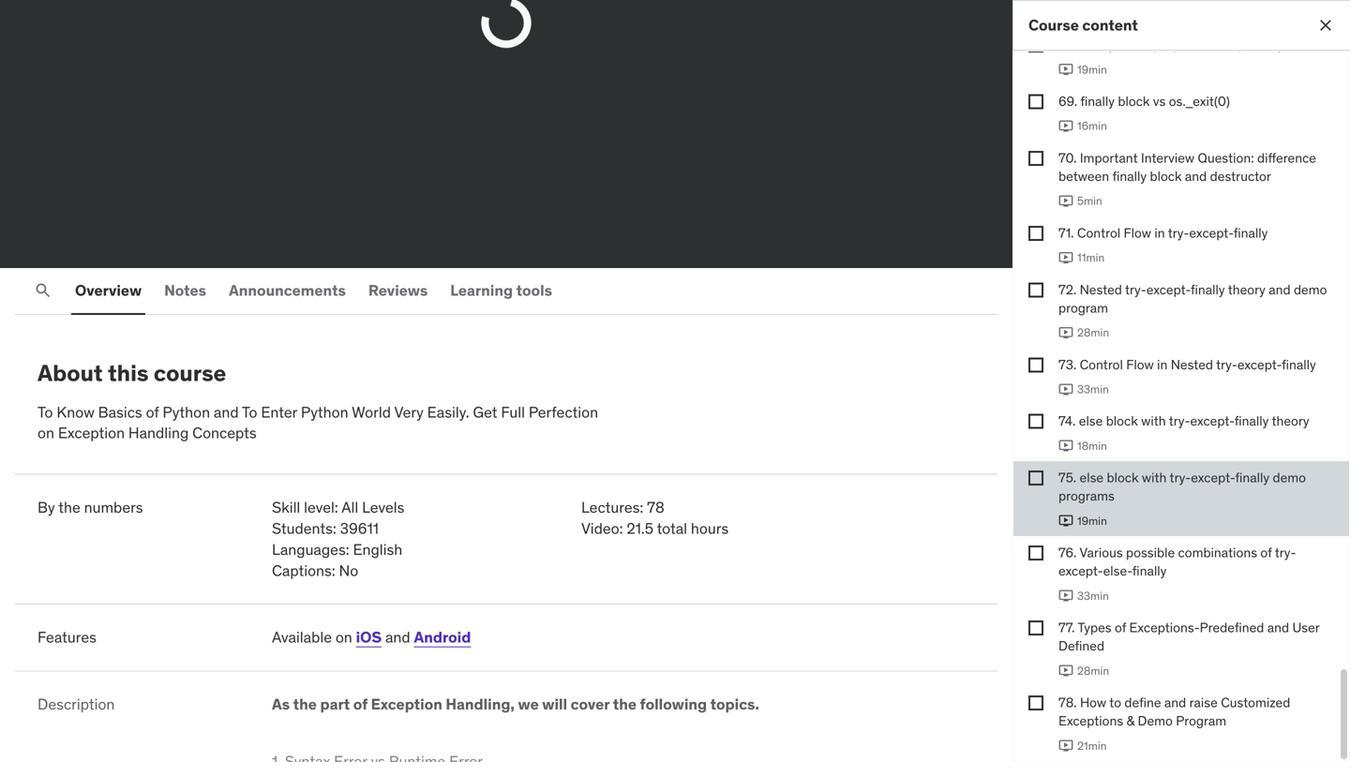 Task type: describe. For each thing, give the bounding box(es) containing it.
block for 75.
[[1107, 469, 1139, 486]]

ios
[[356, 628, 382, 647]]

xsmall image for 74.
[[1029, 414, 1044, 429]]

part
[[320, 695, 350, 714]]

difference
[[1257, 150, 1316, 166]]

1 horizontal spatial on
[[336, 628, 352, 647]]

video:
[[581, 519, 623, 538]]

by the numbers
[[38, 498, 143, 517]]

learning tools
[[450, 281, 552, 300]]

play types of exceptions-predefined and user defined image
[[1059, 664, 1074, 679]]

cover
[[571, 695, 610, 714]]

as the part of exception handling, we will cover the following topics.
[[272, 695, 759, 714]]

76.
[[1059, 544, 1077, 561]]

and inside to know basics of python and to enter python world very easily.  get full perfection on exception handling concepts
[[214, 403, 239, 422]]

flow for try-
[[1124, 225, 1151, 241]]

try- inside 75. else block with try-except-finally demo programs
[[1170, 469, 1191, 486]]

5min
[[1077, 194, 1102, 208]]

78
[[647, 498, 664, 517]]

else for 75.
[[1080, 469, 1104, 486]]

know
[[57, 403, 94, 422]]

play else block with try-except-finally theory image
[[1059, 439, 1074, 454]]

control for 73.
[[1080, 356, 1123, 373]]

how
[[1080, 694, 1107, 711]]

close course content sidebar image
[[1316, 16, 1335, 35]]

play else block with try-except-finally demo programs image
[[1059, 514, 1074, 529]]

1 horizontal spatial exception
[[371, 695, 442, 714]]

try- up 74. else block with try-except-finally theory
[[1216, 356, 1237, 373]]

73. control flow in nested try-except-finally
[[1059, 356, 1316, 373]]

topics.
[[710, 695, 759, 714]]

16min
[[1077, 119, 1107, 133]]

of right part
[[353, 695, 368, 714]]

play how to define and raise customized exceptions & demo program image
[[1059, 738, 1074, 753]]

concepts
[[192, 424, 257, 443]]

os._exit(0)
[[1169, 93, 1230, 110]]

languages:
[[272, 540, 349, 559]]

xsmall image for 71.
[[1029, 226, 1044, 241]]

70.
[[1059, 150, 1077, 166]]

68.
[[1059, 36, 1078, 53]]

try- inside 72. nested try-except-finally theory and demo program
[[1125, 281, 1146, 298]]

69.
[[1059, 93, 1077, 110]]

easily.
[[427, 403, 469, 422]]

in for nested
[[1157, 356, 1168, 373]]

enter
[[261, 403, 297, 422]]

go to next lecture image
[[985, 8, 1015, 38]]

21min
[[1077, 739, 1107, 753]]

finally inside 76. various possible combinations of try- except-else-finally
[[1132, 563, 1167, 580]]

&
[[1127, 713, 1135, 730]]

the for by
[[58, 498, 80, 517]]

course
[[1029, 15, 1079, 35]]

play various possible combinations of try-except-else-finally image
[[1059, 589, 1074, 604]]

full
[[501, 403, 525, 422]]

of inside to know basics of python and to enter python world very easily.  get full perfection on exception handling concepts
[[146, 403, 159, 422]]

will
[[542, 695, 567, 714]]

xsmall image for 70.
[[1029, 151, 1044, 166]]

get
[[473, 403, 497, 422]]

ios link
[[356, 628, 382, 647]]

77.
[[1059, 619, 1075, 636]]

level:
[[304, 498, 338, 517]]

handling
[[128, 424, 189, 443]]

and inside 77. types of exceptions-predefined and user defined
[[1267, 619, 1289, 636]]

block for 69.
[[1118, 93, 1150, 110]]

11min
[[1077, 250, 1105, 265]]

play control flow in nested try-except-finally image
[[1059, 382, 1074, 397]]

finally inside 72. nested try-except-finally theory and demo program
[[1191, 281, 1225, 298]]

announcements button
[[225, 268, 350, 313]]

and inside 70. important interview question: difference between finally block and destructor
[[1185, 168, 1207, 185]]

77. types of exceptions-predefined and user defined
[[1059, 619, 1320, 655]]

73.
[[1059, 356, 1077, 373]]

types
[[1078, 619, 1112, 636]]

39611
[[340, 519, 379, 538]]

skill
[[272, 498, 300, 517]]

course
[[154, 359, 226, 387]]

play nested try-except-finally theory and demo program image
[[1059, 325, 1074, 340]]

announcements
[[229, 281, 346, 300]]

important
[[1080, 150, 1138, 166]]

xsmall image for 78.
[[1029, 696, 1044, 711]]

by
[[38, 498, 55, 517]]

68. finally block purpose and specialty
[[1059, 36, 1284, 53]]

finally inside 70. important interview question: difference between finally block and destructor
[[1112, 168, 1147, 185]]

try- inside 76. various possible combinations of try- except-else-finally
[[1275, 544, 1296, 561]]

21.5
[[627, 519, 654, 538]]

search image
[[34, 281, 53, 300]]

69. finally block vs os._exit(0)
[[1059, 93, 1230, 110]]

between
[[1059, 168, 1109, 185]]

various
[[1080, 544, 1123, 561]]

to know basics of python and to enter python world very easily.  get full perfection on exception handling concepts
[[38, 403, 598, 443]]

following
[[640, 695, 707, 714]]

block for 74.
[[1106, 413, 1138, 430]]

except- inside 75. else block with try-except-finally demo programs
[[1191, 469, 1235, 486]]

course content
[[1029, 15, 1138, 35]]

numbers
[[84, 498, 143, 517]]

19min for finally
[[1077, 62, 1107, 77]]

33min for various
[[1077, 589, 1109, 603]]

except- inside 72. nested try-except-finally theory and demo program
[[1146, 281, 1191, 298]]

2 python from the left
[[301, 403, 348, 422]]

features
[[38, 628, 97, 647]]

programs
[[1059, 488, 1115, 505]]

72.
[[1059, 281, 1077, 298]]

world
[[352, 403, 391, 422]]

learning
[[450, 281, 513, 300]]

total
[[657, 519, 687, 538]]

lectures:
[[581, 498, 643, 517]]

1 horizontal spatial theory
[[1272, 413, 1309, 430]]

students:
[[272, 519, 336, 538]]



Task type: locate. For each thing, give the bounding box(es) containing it.
74.
[[1059, 413, 1076, 430]]

1 vertical spatial on
[[336, 628, 352, 647]]

78.
[[1059, 694, 1077, 711]]

about
[[38, 359, 103, 387]]

5 xsmall image from the top
[[1029, 546, 1044, 561]]

xsmall image left 78.
[[1029, 696, 1044, 711]]

to
[[38, 403, 53, 422], [242, 403, 257, 422]]

xsmall image
[[1029, 226, 1044, 241], [1029, 283, 1044, 298], [1029, 414, 1044, 429], [1029, 471, 1044, 486], [1029, 546, 1044, 561], [1029, 621, 1044, 636]]

to left know
[[38, 403, 53, 422]]

1 horizontal spatial the
[[293, 695, 317, 714]]

description
[[38, 695, 115, 714]]

5 xsmall image from the top
[[1029, 696, 1044, 711]]

raise
[[1189, 694, 1218, 711]]

xsmall image for 73.
[[1029, 358, 1044, 373]]

available
[[272, 628, 332, 647]]

python
[[163, 403, 210, 422], [301, 403, 348, 422]]

content
[[1082, 15, 1138, 35]]

try- down 70. important interview question: difference between finally block and destructor
[[1168, 225, 1189, 241]]

33min for control
[[1077, 382, 1109, 397]]

the
[[58, 498, 80, 517], [293, 695, 317, 714], [613, 695, 637, 714]]

0 vertical spatial nested
[[1080, 281, 1122, 298]]

xsmall image for 72.
[[1029, 283, 1044, 298]]

nested inside 72. nested try-except-finally theory and demo program
[[1080, 281, 1122, 298]]

xsmall image left 77.
[[1029, 621, 1044, 636]]

72. nested try-except-finally theory and demo program
[[1059, 281, 1327, 316]]

in
[[1155, 225, 1165, 241], [1157, 356, 1168, 373]]

flow up 74. else block with try-except-finally theory
[[1126, 356, 1154, 373]]

xsmall image for 75.
[[1029, 471, 1044, 486]]

1 vertical spatial 28min
[[1077, 664, 1109, 678]]

demo for 75. else block with try-except-finally demo programs
[[1273, 469, 1306, 486]]

xsmall image left '73.'
[[1029, 358, 1044, 373]]

1 vertical spatial 19min
[[1077, 514, 1107, 528]]

block inside 75. else block with try-except-finally demo programs
[[1107, 469, 1139, 486]]

play control flow in try-except-finally image
[[1059, 250, 1074, 265]]

all
[[342, 498, 358, 517]]

the right by
[[58, 498, 80, 517]]

overview button
[[71, 268, 145, 313]]

0 vertical spatial else
[[1079, 413, 1103, 430]]

0 vertical spatial with
[[1141, 413, 1166, 430]]

0 horizontal spatial the
[[58, 498, 80, 517]]

block inside 70. important interview question: difference between finally block and destructor
[[1150, 168, 1182, 185]]

1 vertical spatial else
[[1080, 469, 1104, 486]]

else-
[[1103, 563, 1132, 580]]

0 horizontal spatial python
[[163, 403, 210, 422]]

xsmall image for 69.
[[1029, 94, 1044, 109]]

0 vertical spatial flow
[[1124, 225, 1151, 241]]

1 with from the top
[[1141, 413, 1166, 430]]

purpose
[[1153, 36, 1202, 53]]

nested up program
[[1080, 281, 1122, 298]]

as
[[272, 695, 290, 714]]

exceptions-
[[1129, 619, 1200, 636]]

loading image
[[476, 0, 536, 53]]

nested up 74. else block with try-except-finally theory
[[1171, 356, 1213, 373]]

finally
[[1081, 36, 1115, 53], [1080, 93, 1115, 110], [1112, 168, 1147, 185], [1234, 225, 1268, 241], [1191, 281, 1225, 298], [1282, 356, 1316, 373], [1235, 413, 1269, 430], [1235, 469, 1270, 486], [1132, 563, 1167, 580]]

1 vertical spatial control
[[1080, 356, 1123, 373]]

1 horizontal spatial to
[[242, 403, 257, 422]]

1 vertical spatial nested
[[1171, 356, 1213, 373]]

0 horizontal spatial to
[[38, 403, 53, 422]]

xsmall image left 76.
[[1029, 546, 1044, 561]]

user
[[1292, 619, 1320, 636]]

interview
[[1141, 150, 1195, 166]]

captions:
[[272, 561, 335, 580]]

33min right play various possible combinations of try-except-else-finally icon
[[1077, 589, 1109, 603]]

predefined
[[1200, 619, 1264, 636]]

0 horizontal spatial on
[[38, 424, 54, 443]]

of inside 77. types of exceptions-predefined and user defined
[[1115, 619, 1126, 636]]

play finally block purpose and specialty image
[[1059, 62, 1074, 77]]

notes
[[164, 281, 206, 300]]

try- down 74. else block with try-except-finally theory
[[1170, 469, 1191, 486]]

1 33min from the top
[[1077, 382, 1109, 397]]

perfection
[[529, 403, 598, 422]]

exception right part
[[371, 695, 442, 714]]

28min right the play types of exceptions-predefined and user defined image
[[1077, 664, 1109, 678]]

2 xsmall image from the top
[[1029, 283, 1044, 298]]

exception inside to know basics of python and to enter python world very easily.  get full perfection on exception handling concepts
[[58, 424, 125, 443]]

0 horizontal spatial theory
[[1228, 281, 1266, 298]]

try-
[[1168, 225, 1189, 241], [1125, 281, 1146, 298], [1216, 356, 1237, 373], [1169, 413, 1190, 430], [1170, 469, 1191, 486], [1275, 544, 1296, 561]]

with for 75.
[[1142, 469, 1167, 486]]

76. various possible combinations of try- except-else-finally
[[1059, 544, 1296, 580]]

in down 70. important interview question: difference between finally block and destructor
[[1155, 225, 1165, 241]]

possible
[[1126, 544, 1175, 561]]

2 19min from the top
[[1077, 514, 1107, 528]]

play important interview question: difference between finally block and destructor image
[[1059, 194, 1074, 209]]

xsmall image for 68.
[[1029, 38, 1044, 53]]

demo for 72. nested try-except-finally theory and demo program
[[1294, 281, 1327, 298]]

1 vertical spatial in
[[1157, 356, 1168, 373]]

19min right play finally block purpose and specialty icon
[[1077, 62, 1107, 77]]

with inside 75. else block with try-except-finally demo programs
[[1142, 469, 1167, 486]]

xsmall image left "69." on the right top
[[1029, 94, 1044, 109]]

try- down 73. control flow in nested try-except-finally
[[1169, 413, 1190, 430]]

else inside 75. else block with try-except-finally demo programs
[[1080, 469, 1104, 486]]

python up handling
[[163, 403, 210, 422]]

28min for nested
[[1077, 325, 1109, 340]]

else right 74.
[[1079, 413, 1103, 430]]

sidebar element
[[1013, 0, 1350, 762]]

flow right 71.
[[1124, 225, 1151, 241]]

xsmall image left the 75.
[[1029, 471, 1044, 486]]

block up programs
[[1107, 469, 1139, 486]]

android
[[414, 628, 471, 647]]

xsmall image for 77.
[[1029, 621, 1044, 636]]

block down interview
[[1150, 168, 1182, 185]]

demo inside 75. else block with try-except-finally demo programs
[[1273, 469, 1306, 486]]

the right cover
[[613, 695, 637, 714]]

the for as
[[293, 695, 317, 714]]

xsmall image
[[1029, 38, 1044, 53], [1029, 94, 1044, 109], [1029, 151, 1044, 166], [1029, 358, 1044, 373], [1029, 696, 1044, 711]]

2 xsmall image from the top
[[1029, 94, 1044, 109]]

0 vertical spatial on
[[38, 424, 54, 443]]

2 horizontal spatial the
[[613, 695, 637, 714]]

1 xsmall image from the top
[[1029, 38, 1044, 53]]

control for 71.
[[1077, 225, 1121, 241]]

on inside to know basics of python and to enter python world very easily.  get full perfection on exception handling concepts
[[38, 424, 54, 443]]

1 to from the left
[[38, 403, 53, 422]]

in up 74. else block with try-except-finally theory
[[1157, 356, 1168, 373]]

question:
[[1198, 150, 1254, 166]]

vs
[[1153, 93, 1166, 110]]

1 vertical spatial exception
[[371, 695, 442, 714]]

reviews
[[368, 281, 428, 300]]

0 vertical spatial demo
[[1294, 281, 1327, 298]]

xsmall image left 71.
[[1029, 226, 1044, 241]]

1 vertical spatial flow
[[1126, 356, 1154, 373]]

flow for nested
[[1126, 356, 1154, 373]]

2 with from the top
[[1142, 469, 1167, 486]]

in for try-
[[1155, 225, 1165, 241]]

19min for else
[[1077, 514, 1107, 528]]

28min for types
[[1077, 664, 1109, 678]]

1 python from the left
[[163, 403, 210, 422]]

0 horizontal spatial nested
[[1080, 281, 1122, 298]]

destructor
[[1210, 168, 1271, 185]]

control right '73.'
[[1080, 356, 1123, 373]]

1 xsmall image from the top
[[1029, 226, 1044, 241]]

with down 73. control flow in nested try-except-finally
[[1141, 413, 1166, 430]]

handling,
[[446, 695, 515, 714]]

exception down know
[[58, 424, 125, 443]]

block down content
[[1118, 36, 1150, 53]]

we
[[518, 695, 539, 714]]

control up 11min
[[1077, 225, 1121, 241]]

71. control flow in try-except-finally
[[1059, 225, 1268, 241]]

75. else block with try-except-finally demo programs
[[1059, 469, 1306, 505]]

2 33min from the top
[[1077, 589, 1109, 603]]

4 xsmall image from the top
[[1029, 471, 1044, 486]]

0 vertical spatial 33min
[[1077, 382, 1109, 397]]

1 28min from the top
[[1077, 325, 1109, 340]]

block up 18min
[[1106, 413, 1138, 430]]

xsmall image left 74.
[[1029, 414, 1044, 429]]

try- down the 71. control flow in try-except-finally
[[1125, 281, 1146, 298]]

demo
[[1138, 713, 1173, 730]]

2 to from the left
[[242, 403, 257, 422]]

play finally block vs os._exit(0) image
[[1059, 119, 1074, 134]]

except- inside 76. various possible combinations of try- except-else-finally
[[1059, 563, 1103, 580]]

overview
[[75, 281, 142, 300]]

with down 74. else block with try-except-finally theory
[[1142, 469, 1167, 486]]

0 vertical spatial theory
[[1228, 281, 1266, 298]]

android link
[[414, 628, 471, 647]]

1 horizontal spatial python
[[301, 403, 348, 422]]

exception
[[58, 424, 125, 443], [371, 695, 442, 714]]

3 xsmall image from the top
[[1029, 151, 1044, 166]]

theory inside 72. nested try-except-finally theory and demo program
[[1228, 281, 1266, 298]]

skill level: all levels students: 39611 languages: english captions: no
[[272, 498, 405, 580]]

block for 68.
[[1118, 36, 1150, 53]]

0 vertical spatial control
[[1077, 225, 1121, 241]]

program
[[1176, 713, 1227, 730]]

theory
[[1228, 281, 1266, 298], [1272, 413, 1309, 430]]

19min down programs
[[1077, 514, 1107, 528]]

python right enter
[[301, 403, 348, 422]]

1 vertical spatial with
[[1142, 469, 1167, 486]]

xsmall image down course
[[1029, 38, 1044, 53]]

define
[[1125, 694, 1161, 711]]

to left enter
[[242, 403, 257, 422]]

reviews button
[[365, 268, 432, 313]]

33min right play control flow in nested try-except-finally icon
[[1077, 382, 1109, 397]]

xsmall image left 72.
[[1029, 283, 1044, 298]]

of right types at the right of page
[[1115, 619, 1126, 636]]

0 vertical spatial 19min
[[1077, 62, 1107, 77]]

0 vertical spatial 28min
[[1077, 325, 1109, 340]]

1 horizontal spatial nested
[[1171, 356, 1213, 373]]

2 28min from the top
[[1077, 664, 1109, 678]]

nested
[[1080, 281, 1122, 298], [1171, 356, 1213, 373]]

on down about
[[38, 424, 54, 443]]

74. else block with try-except-finally theory
[[1059, 413, 1309, 430]]

18min
[[1077, 439, 1107, 453]]

program
[[1059, 300, 1108, 316]]

basics
[[98, 403, 142, 422]]

demo inside 72. nested try-except-finally theory and demo program
[[1294, 281, 1327, 298]]

customized
[[1221, 694, 1290, 711]]

1 19min from the top
[[1077, 62, 1107, 77]]

1 vertical spatial 33min
[[1077, 589, 1109, 603]]

no
[[339, 561, 358, 580]]

else
[[1079, 413, 1103, 430], [1080, 469, 1104, 486]]

control
[[1077, 225, 1121, 241], [1080, 356, 1123, 373]]

levels
[[362, 498, 405, 517]]

xsmall image for 76.
[[1029, 546, 1044, 561]]

else up programs
[[1080, 469, 1104, 486]]

try- right the combinations
[[1275, 544, 1296, 561]]

4 xsmall image from the top
[[1029, 358, 1044, 373]]

defined
[[1059, 638, 1105, 655]]

0 vertical spatial exception
[[58, 424, 125, 443]]

this
[[108, 359, 149, 387]]

28min down program
[[1077, 325, 1109, 340]]

0 vertical spatial in
[[1155, 225, 1165, 241]]

available on ios and android
[[272, 628, 471, 647]]

notes button
[[160, 268, 210, 313]]

tools
[[516, 281, 552, 300]]

block left 'vs'
[[1118, 93, 1150, 110]]

hours
[[691, 519, 729, 538]]

1 vertical spatial demo
[[1273, 469, 1306, 486]]

of right the combinations
[[1260, 544, 1272, 561]]

3 xsmall image from the top
[[1029, 414, 1044, 429]]

specialty
[[1230, 36, 1284, 53]]

with for 74.
[[1141, 413, 1166, 430]]

1 vertical spatial theory
[[1272, 413, 1309, 430]]

flow
[[1124, 225, 1151, 241], [1126, 356, 1154, 373]]

lectures: 78 video: 21.5 total hours
[[581, 498, 729, 538]]

xsmall image left 70.
[[1029, 151, 1044, 166]]

finally inside 75. else block with try-except-finally demo programs
[[1235, 469, 1270, 486]]

and inside 78. how to define and raise customized exceptions & demo program
[[1164, 694, 1186, 711]]

except-
[[1189, 225, 1234, 241], [1146, 281, 1191, 298], [1237, 356, 1282, 373], [1190, 413, 1235, 430], [1191, 469, 1235, 486], [1059, 563, 1103, 580]]

on left ios link
[[336, 628, 352, 647]]

0 horizontal spatial exception
[[58, 424, 125, 443]]

6 xsmall image from the top
[[1029, 621, 1044, 636]]

the right as
[[293, 695, 317, 714]]

and inside 72. nested try-except-finally theory and demo program
[[1269, 281, 1291, 298]]

of inside 76. various possible combinations of try- except-else-finally
[[1260, 544, 1272, 561]]

of up handling
[[146, 403, 159, 422]]

else for 74.
[[1079, 413, 1103, 430]]



Task type: vqa. For each thing, say whether or not it's contained in the screenshot.


